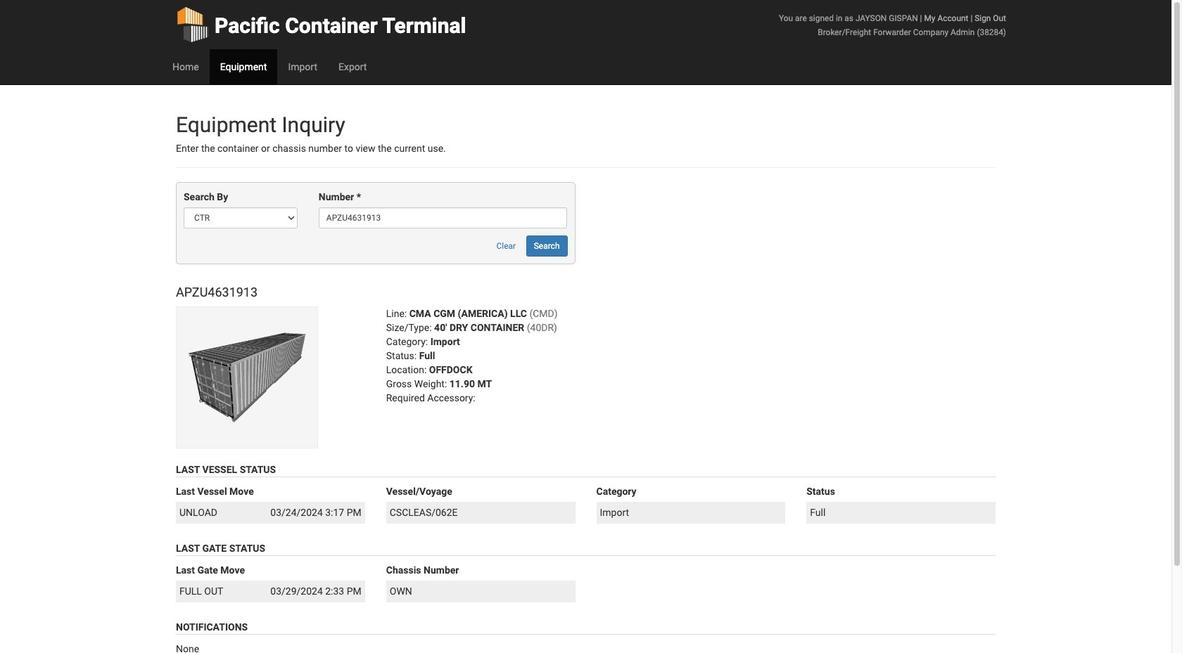 Task type: locate. For each thing, give the bounding box(es) containing it.
40dr image
[[176, 307, 318, 449]]

None text field
[[319, 208, 567, 229]]



Task type: vqa. For each thing, say whether or not it's contained in the screenshot.
text box
yes



